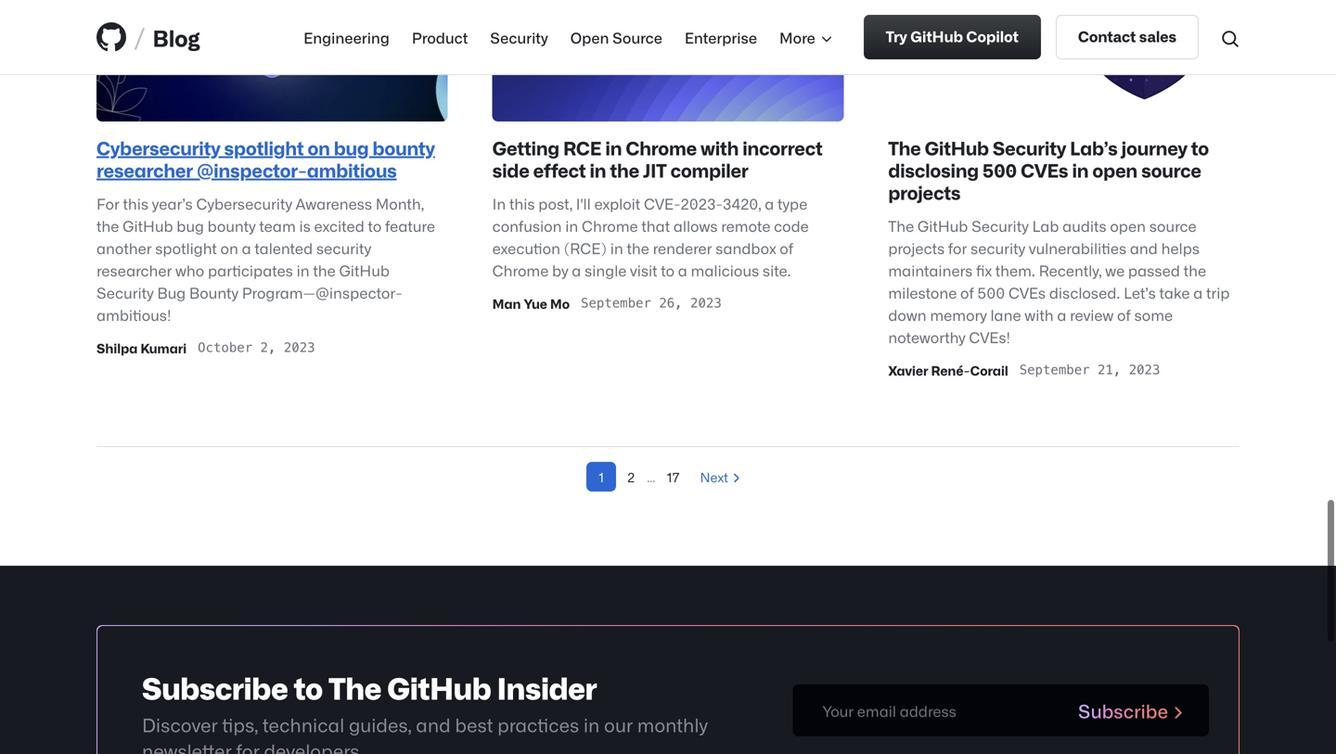 Task type: describe. For each thing, give the bounding box(es) containing it.
cve-
[[644, 194, 681, 212]]

remote
[[721, 217, 771, 234]]

subscribe for subscribe
[[1078, 700, 1169, 722]]

security inside the "for this year's cybersecurity awareness month, the github bug bounty team is excited to feature another spotlight on a talented security researcher who participates in the github security bug bounty program—@inspector- ambitious!"
[[316, 239, 371, 257]]

1
[[599, 469, 605, 485]]

chrome inside getting rce in chrome with incorrect side effect in the jit compiler
[[626, 136, 697, 159]]

this for getting rce in chrome with incorrect side effect in the jit compiler
[[510, 194, 535, 212]]

newsletter
[[142, 740, 232, 755]]

more button
[[780, 26, 834, 48]]

discover
[[142, 714, 218, 736]]

security inside the github security lab's journey to disclosing 500 cves in open source projects
[[993, 136, 1067, 159]]

compiler
[[671, 159, 749, 181]]

insider
[[497, 670, 597, 705]]

vulnerabilities
[[1029, 239, 1127, 257]]

review
[[1070, 306, 1114, 323]]

2
[[627, 469, 635, 485]]

on inside cybersecurity spotlight on bug bounty researcher @inspector-ambitious
[[308, 136, 330, 159]]

xavier rené-corail link
[[889, 361, 1009, 380]]

who
[[175, 261, 204, 279]]

in up i'll
[[590, 159, 606, 181]]

product link
[[412, 26, 468, 48]]

a inside the "for this year's cybersecurity awareness month, the github bug bounty team is excited to feature another spotlight on a talented security researcher who participates in the github security bug bounty program—@inspector- ambitious!"
[[242, 239, 251, 257]]

projects inside the github security lab's journey to disclosing 500 cves in open source projects
[[889, 181, 961, 203]]

bounty inside cybersecurity spotlight on bug bounty researcher @inspector-ambitious
[[373, 136, 435, 159]]

21,
[[1098, 362, 1121, 378]]

2 vertical spatial of
[[1117, 306, 1131, 323]]

team
[[259, 217, 296, 234]]

cves!
[[969, 328, 1011, 346]]

guides,
[[349, 714, 412, 736]]

cybersecurity inside cybersecurity spotlight on bug bounty researcher @inspector-ambitious
[[97, 136, 220, 159]]

cybersecurity inside the "for this year's cybersecurity awareness month, the github bug bounty team is excited to feature another spotlight on a talented security researcher who participates in the github security bug bounty program—@inspector- ambitious!"
[[196, 194, 292, 212]]

Your email address email field
[[793, 685, 1049, 737]]

engineering
[[304, 28, 390, 46]]

subscribe to the github insider discover tips, technical guides, and best practices in our monthly newsletter for developers.
[[142, 670, 708, 755]]

spotlight inside cybersecurity spotlight on bug bounty researcher @inspector-ambitious
[[224, 136, 304, 159]]

source inside the github security lab's journey to disclosing 500 cves in open source projects
[[1142, 159, 1202, 181]]

more
[[780, 28, 816, 46]]

by
[[552, 261, 569, 279]]

bug inside the "for this year's cybersecurity awareness month, the github bug bounty team is excited to feature another spotlight on a talented security researcher who participates in the github security bug bounty program—@inspector- ambitious!"
[[177, 217, 204, 234]]

with inside getting rce in chrome with incorrect side effect in the jit compiler
[[701, 136, 739, 159]]

to inside the github security lab's journey to disclosing 500 cves in open source projects
[[1192, 136, 1209, 159]]

take
[[1160, 284, 1190, 301]]

for this year's cybersecurity awareness month, the github bug bounty team is excited to feature another spotlight on a talented security researcher who participates in the github security bug bounty program—@inspector- ambitious!
[[97, 194, 435, 323]]

for inside subscribe to the github insider discover tips, technical guides, and best practices in our monthly newsletter for developers.
[[236, 740, 260, 755]]

getting rce in chrome with incorrect side effect in the jit compiler link
[[493, 136, 823, 181]]

security inside the github security lab audits open source projects for security vulnerabilities and helps maintainers fix them. recently, we passed the milestone of 500 cves disclosed. let's take a trip down memory lane with a review of some noteworthy cves!
[[971, 239, 1026, 257]]

disclosing
[[889, 159, 979, 181]]

execution
[[493, 239, 561, 257]]

the up program—@inspector-
[[313, 261, 336, 279]]

2023 for chrome
[[691, 296, 722, 311]]

a right by
[[572, 261, 581, 279]]

chevron down image
[[819, 31, 834, 46]]

3420,
[[723, 194, 762, 212]]

product
[[412, 28, 468, 46]]

ambitious
[[307, 159, 397, 181]]

monthly
[[637, 714, 708, 736]]

the for the github security lab's journey to disclosing 500 cves in open source projects
[[889, 136, 921, 159]]

in
[[493, 194, 506, 212]]

cves inside the github security lab audits open source projects for security vulnerabilities and helps maintainers fix them. recently, we passed the milestone of 500 cves disclosed. let's take a trip down memory lane with a review of some noteworthy cves!
[[1009, 284, 1046, 301]]

malicious
[[691, 261, 759, 279]]

disclosed.
[[1050, 284, 1121, 301]]

enterprise link
[[685, 26, 757, 48]]

rené-
[[931, 362, 971, 378]]

site.
[[763, 261, 791, 279]]

september for in
[[581, 296, 651, 311]]

feature
[[385, 217, 435, 234]]

source
[[613, 28, 663, 46]]

contact sales link
[[1056, 15, 1199, 59]]

enterprise
[[685, 28, 757, 46]]

in up single
[[610, 239, 623, 257]]

2 link
[[616, 462, 646, 492]]

fix
[[976, 261, 992, 279]]

(rce)
[[564, 239, 607, 257]]

a down renderer
[[678, 261, 688, 279]]

open inside the github security lab's journey to disclosing 500 cves in open source projects
[[1093, 159, 1138, 181]]

them.
[[996, 261, 1036, 279]]

trip
[[1207, 284, 1230, 301]]

renderer
[[653, 239, 712, 257]]

lane
[[991, 306, 1021, 323]]

next link
[[690, 462, 750, 492]]

month,
[[376, 194, 424, 212]]

500 inside the github security lab's journey to disclosing 500 cves in open source projects
[[983, 159, 1017, 181]]

man yue mo link
[[493, 294, 570, 313]]

2023-
[[681, 194, 723, 212]]

practices
[[498, 714, 579, 736]]

visit
[[630, 261, 658, 279]]

rce
[[563, 136, 602, 159]]

type
[[778, 194, 808, 212]]

audits
[[1063, 217, 1107, 234]]

a left review
[[1057, 306, 1067, 323]]

open
[[571, 28, 609, 46]]

/
[[134, 19, 145, 55]]

getting
[[493, 136, 560, 159]]

confusion
[[493, 217, 562, 234]]

blog
[[153, 24, 200, 51]]

maintainers
[[889, 261, 973, 279]]

the down for
[[97, 217, 119, 234]]

lab's
[[1070, 136, 1118, 159]]

bounty
[[189, 284, 239, 301]]

in down i'll
[[565, 217, 578, 234]]

year's
[[152, 194, 193, 212]]

visit github image
[[97, 22, 126, 52]]

noteworthy
[[889, 328, 966, 346]]



Task type: locate. For each thing, give the bounding box(es) containing it.
bounty left team
[[208, 217, 256, 234]]

to right journey
[[1192, 136, 1209, 159]]

2 vertical spatial the
[[329, 670, 381, 705]]

in left our
[[584, 714, 600, 736]]

the inside the github security lab audits open source projects for security vulnerabilities and helps maintainers fix them. recently, we passed the milestone of 500 cves disclosed. let's take a trip down memory lane with a review of some noteworthy cves!
[[889, 217, 914, 234]]

technical
[[263, 714, 345, 736]]

500 right disclosing on the right top
[[983, 159, 1017, 181]]

try
[[886, 27, 908, 44]]

2023
[[691, 296, 722, 311], [284, 340, 315, 355], [1129, 362, 1161, 378]]

1 vertical spatial for
[[236, 740, 260, 755]]

researcher down another
[[97, 261, 172, 279]]

1 vertical spatial cybersecurity
[[196, 194, 292, 212]]

0 vertical spatial chrome
[[626, 136, 697, 159]]

1 vertical spatial source
[[1150, 217, 1197, 234]]

in this post, i'll exploit cve-2023-3420, a type confusion in chrome that allows remote code execution (rce) in the renderer sandbox of chrome by a single visit to a malicious site.
[[493, 194, 809, 279]]

security up "fix"
[[971, 239, 1026, 257]]

corail
[[971, 362, 1009, 378]]

passed
[[1129, 261, 1181, 279]]

kumari
[[140, 340, 187, 356]]

0 horizontal spatial 2023
[[284, 340, 315, 355]]

0 vertical spatial september
[[581, 296, 651, 311]]

in up audits
[[1072, 159, 1089, 181]]

0 vertical spatial 2023
[[691, 296, 722, 311]]

0 vertical spatial cybersecurity
[[97, 136, 220, 159]]

october
[[198, 340, 253, 355]]

to inside subscribe to the github insider discover tips, technical guides, and best practices in our monthly newsletter for developers.
[[294, 670, 323, 705]]

in up program—@inspector-
[[297, 261, 310, 279]]

subscribe button
[[1049, 685, 1209, 737]]

best
[[455, 714, 493, 736]]

cybersecurity spotlight on bug bounty researcher @inspector-ambitious
[[97, 136, 435, 181]]

security up ambitious!
[[97, 284, 154, 301]]

0 vertical spatial projects
[[889, 181, 961, 203]]

this
[[123, 194, 149, 212], [510, 194, 535, 212]]

security inside the github security lab audits open source projects for security vulnerabilities and helps maintainers fix them. recently, we passed the milestone of 500 cves disclosed. let's take a trip down memory lane with a review of some noteworthy cves!
[[972, 217, 1029, 234]]

talented
[[255, 239, 313, 257]]

0 vertical spatial and
[[1130, 239, 1158, 257]]

chrome up cve-
[[626, 136, 697, 159]]

subscribe for subscribe to the github insider discover tips, technical guides, and best practices in our monthly newsletter for developers.
[[142, 670, 288, 705]]

the
[[610, 159, 639, 181], [97, 217, 119, 234], [627, 239, 650, 257], [313, 261, 336, 279], [1184, 261, 1207, 279]]

0 vertical spatial bounty
[[373, 136, 435, 159]]

the up visit
[[627, 239, 650, 257]]

yue
[[524, 296, 547, 311]]

in right 'rce'
[[606, 136, 622, 159]]

0 vertical spatial with
[[701, 136, 739, 159]]

0 horizontal spatial security
[[316, 239, 371, 257]]

cybersecurity
[[97, 136, 220, 159], [196, 194, 292, 212]]

for
[[97, 194, 119, 212]]

recently,
[[1039, 261, 1102, 279]]

with up the 2023- at the right of page
[[701, 136, 739, 159]]

@inspector-
[[197, 159, 307, 181]]

program—@inspector-
[[242, 284, 402, 301]]

to up "technical"
[[294, 670, 323, 705]]

1 vertical spatial 2023
[[284, 340, 315, 355]]

security left open at the top of page
[[490, 28, 548, 46]]

with
[[701, 136, 739, 159], [1025, 306, 1054, 323]]

chrome down execution
[[493, 261, 549, 279]]

0 vertical spatial on
[[308, 136, 330, 159]]

/ blog
[[134, 19, 200, 55]]

1 vertical spatial and
[[416, 714, 451, 736]]

2023 right the 26,
[[691, 296, 722, 311]]

open right audits
[[1110, 217, 1146, 234]]

code
[[774, 217, 809, 234]]

to inside the "for this year's cybersecurity awareness month, the github bug bounty team is excited to feature another spotlight on a talented security researcher who participates in the github security bug bounty program—@inspector- ambitious!"
[[368, 217, 382, 234]]

cybersecurity down @inspector-
[[196, 194, 292, 212]]

2 security from the left
[[971, 239, 1026, 257]]

0 vertical spatial the
[[889, 136, 921, 159]]

to inside the in this post, i'll exploit cve-2023-3420, a type confusion in chrome that allows remote code execution (rce) in the renderer sandbox of chrome by a single visit to a malicious site.
[[661, 261, 675, 279]]

26,
[[659, 296, 683, 311]]

0 horizontal spatial for
[[236, 740, 260, 755]]

0 vertical spatial cves
[[1021, 159, 1069, 181]]

2023 for bug
[[284, 340, 315, 355]]

1 horizontal spatial security
[[971, 239, 1026, 257]]

effect
[[533, 159, 586, 181]]

exploit
[[595, 194, 641, 212]]

memory
[[930, 306, 987, 323]]

0 horizontal spatial bug
[[177, 217, 204, 234]]

xavier
[[889, 362, 929, 378]]

1 projects from the top
[[889, 181, 961, 203]]

of up 'memory'
[[961, 284, 974, 301]]

researcher inside the "for this year's cybersecurity awareness month, the github bug bounty team is excited to feature another spotlight on a talented security researcher who participates in the github security bug bounty program—@inspector- ambitious!"
[[97, 261, 172, 279]]

sandbox
[[716, 239, 776, 257]]

incorrect
[[743, 136, 823, 159]]

cves left lab's
[[1021, 159, 1069, 181]]

post,
[[539, 194, 573, 212]]

with inside the github security lab audits open source projects for security vulnerabilities and helps maintainers fix them. recently, we passed the milestone of 500 cves disclosed. let's take a trip down memory lane with a review of some noteworthy cves!
[[1025, 306, 1054, 323]]

spotlight up team
[[224, 136, 304, 159]]

0 vertical spatial researcher
[[97, 159, 193, 181]]

0 horizontal spatial of
[[780, 239, 794, 257]]

1 horizontal spatial on
[[308, 136, 330, 159]]

researcher up year's
[[97, 159, 193, 181]]

2 vertical spatial chrome
[[493, 261, 549, 279]]

1 vertical spatial chrome
[[582, 217, 638, 234]]

open up audits
[[1093, 159, 1138, 181]]

0 horizontal spatial subscribe
[[142, 670, 288, 705]]

down
[[889, 306, 927, 323]]

0 horizontal spatial this
[[123, 194, 149, 212]]

for up maintainers
[[949, 239, 967, 257]]

1 horizontal spatial september
[[1020, 362, 1090, 378]]

1 vertical spatial on
[[220, 239, 238, 257]]

with right lane
[[1025, 306, 1054, 323]]

for inside the github security lab audits open source projects for security vulnerabilities and helps maintainers fix them. recently, we passed the milestone of 500 cves disclosed. let's take a trip down memory lane with a review of some noteworthy cves!
[[949, 239, 967, 257]]

bounty up the month,
[[373, 136, 435, 159]]

on up awareness
[[308, 136, 330, 159]]

i'll
[[576, 194, 591, 212]]

1 horizontal spatial bounty
[[373, 136, 435, 159]]

chrome down exploit
[[582, 217, 638, 234]]

lab
[[1033, 217, 1059, 234]]

0 vertical spatial bug
[[334, 136, 369, 159]]

1 vertical spatial bug
[[177, 217, 204, 234]]

1 horizontal spatial this
[[510, 194, 535, 212]]

in inside the github security lab's journey to disclosing 500 cves in open source projects
[[1072, 159, 1089, 181]]

subscribe inside subscribe 'button'
[[1078, 700, 1169, 722]]

1 vertical spatial september
[[1020, 362, 1090, 378]]

1 vertical spatial projects
[[889, 239, 945, 257]]

2,
[[260, 340, 276, 355]]

september for cves
[[1020, 362, 1090, 378]]

1 vertical spatial with
[[1025, 306, 1054, 323]]

0 vertical spatial 500
[[983, 159, 1017, 181]]

contact
[[1078, 27, 1136, 44]]

the inside the github security lab audits open source projects for security vulnerabilities and helps maintainers fix them. recently, we passed the milestone of 500 cves disclosed. let's take a trip down memory lane with a review of some noteworthy cves!
[[1184, 261, 1207, 279]]

the inside the github security lab's journey to disclosing 500 cves in open source projects
[[889, 136, 921, 159]]

github inside the github security lab audits open source projects for security vulnerabilities and helps maintainers fix them. recently, we passed the milestone of 500 cves disclosed. let's take a trip down memory lane with a review of some noteworthy cves!
[[918, 217, 968, 234]]

sales
[[1140, 27, 1177, 44]]

cves inside the github security lab's journey to disclosing 500 cves in open source projects
[[1021, 159, 1069, 181]]

2023 right "2,"
[[284, 340, 315, 355]]

journey
[[1122, 136, 1188, 159]]

github
[[911, 27, 963, 44], [925, 136, 989, 159], [123, 217, 173, 234], [918, 217, 968, 234], [339, 261, 390, 279], [387, 670, 491, 705]]

this inside the in this post, i'll exploit cve-2023-3420, a type confusion in chrome that allows remote code execution (rce) in the renderer sandbox of chrome by a single visit to a malicious site.
[[510, 194, 535, 212]]

allows
[[674, 217, 718, 234]]

2 horizontal spatial of
[[1117, 306, 1131, 323]]

open source link
[[571, 26, 663, 48]]

cybersecurity spotlight on bug bounty researcher @inspector-ambitious link
[[97, 136, 435, 181]]

researcher inside cybersecurity spotlight on bug bounty researcher @inspector-ambitious
[[97, 159, 193, 181]]

the inside getting rce in chrome with incorrect side effect in the jit compiler
[[610, 159, 639, 181]]

is
[[299, 217, 311, 234]]

security left lab
[[972, 217, 1029, 234]]

milestone
[[889, 284, 957, 301]]

on inside the "for this year's cybersecurity awareness month, the github bug bounty team is excited to feature another spotlight on a talented security researcher who participates in the github security bug bounty program—@inspector- ambitious!"
[[220, 239, 238, 257]]

subscribe inside subscribe to the github insider discover tips, technical guides, and best practices in our monthly newsletter for developers.
[[142, 670, 288, 705]]

the down helps
[[1184, 261, 1207, 279]]

bug up awareness
[[334, 136, 369, 159]]

man yue mo
[[493, 296, 570, 311]]

security inside the "for this year's cybersecurity awareness month, the github bug bounty team is excited to feature another spotlight on a talented security researcher who participates in the github security bug bounty program—@inspector- ambitious!"
[[97, 284, 154, 301]]

this right for
[[123, 194, 149, 212]]

projects inside the github security lab audits open source projects for security vulnerabilities and helps maintainers fix them. recently, we passed the milestone of 500 cves disclosed. let's take a trip down memory lane with a review of some noteworthy cves!
[[889, 239, 945, 257]]

github inside subscribe to the github insider discover tips, technical guides, and best practices in our monthly newsletter for developers.
[[387, 670, 491, 705]]

cves
[[1021, 159, 1069, 181], [1009, 284, 1046, 301]]

in
[[606, 136, 622, 159], [590, 159, 606, 181], [1072, 159, 1089, 181], [565, 217, 578, 234], [610, 239, 623, 257], [297, 261, 310, 279], [584, 714, 600, 736]]

1 vertical spatial cves
[[1009, 284, 1046, 301]]

let's
[[1124, 284, 1156, 301]]

the github security lab's journey to disclosing 500 cves in open source projects link
[[889, 136, 1209, 203]]

0 vertical spatial spotlight
[[224, 136, 304, 159]]

excited
[[314, 217, 365, 234]]

to down the month,
[[368, 217, 382, 234]]

spotlight up who
[[155, 239, 217, 257]]

1 vertical spatial spotlight
[[155, 239, 217, 257]]

0 vertical spatial of
[[780, 239, 794, 257]]

in inside the "for this year's cybersecurity awareness month, the github bug bounty team is excited to feature another spotlight on a talented security researcher who participates in the github security bug bounty program—@inspector- ambitious!"
[[297, 261, 310, 279]]

2 vertical spatial 2023
[[1129, 362, 1161, 378]]

the inside the in this post, i'll exploit cve-2023-3420, a type confusion in chrome that allows remote code execution (rce) in the renderer sandbox of chrome by a single visit to a malicious site.
[[627, 239, 650, 257]]

man
[[493, 296, 521, 311]]

0 horizontal spatial on
[[220, 239, 238, 257]]

september left the '21,'
[[1020, 362, 1090, 378]]

500 inside the github security lab audits open source projects for security vulnerabilities and helps maintainers fix them. recently, we passed the milestone of 500 cves disclosed. let's take a trip down memory lane with a review of some noteworthy cves!
[[978, 284, 1005, 301]]

0 vertical spatial open
[[1093, 159, 1138, 181]]

bounty inside the "for this year's cybersecurity awareness month, the github bug bounty team is excited to feature another spotlight on a talented security researcher who participates in the github security bug bounty program—@inspector- ambitious!"
[[208, 217, 256, 234]]

1 horizontal spatial bug
[[334, 136, 369, 159]]

side
[[493, 159, 530, 181]]

blog link
[[153, 20, 200, 54]]

the left jit
[[610, 159, 639, 181]]

next
[[700, 469, 728, 485]]

to
[[1192, 136, 1209, 159], [368, 217, 382, 234], [661, 261, 675, 279], [294, 670, 323, 705]]

and inside the github security lab audits open source projects for security vulnerabilities and helps maintainers fix them. recently, we passed the milestone of 500 cves disclosed. let's take a trip down memory lane with a review of some noteworthy cves!
[[1130, 239, 1158, 257]]

source inside the github security lab audits open source projects for security vulnerabilities and helps maintainers fix them. recently, we passed the milestone of 500 cves disclosed. let's take a trip down memory lane with a review of some noteworthy cves!
[[1150, 217, 1197, 234]]

of down let's in the right top of the page
[[1117, 306, 1131, 323]]

september 26, 2023
[[581, 296, 722, 311]]

1 horizontal spatial 2023
[[691, 296, 722, 311]]

1 horizontal spatial subscribe
[[1078, 700, 1169, 722]]

1 horizontal spatial of
[[961, 284, 974, 301]]

and inside subscribe to the github insider discover tips, technical guides, and best practices in our monthly newsletter for developers.
[[416, 714, 451, 736]]

copilot
[[967, 27, 1019, 44]]

in inside subscribe to the github insider discover tips, technical guides, and best practices in our monthly newsletter for developers.
[[584, 714, 600, 736]]

2 projects from the top
[[889, 239, 945, 257]]

github inside the github security lab's journey to disclosing 500 cves in open source projects
[[925, 136, 989, 159]]

the for the github security lab audits open source projects for security vulnerabilities and helps maintainers fix them. recently, we passed the milestone of 500 cves disclosed. let's take a trip down memory lane with a review of some noteworthy cves!
[[889, 217, 914, 234]]

cybersecurity up year's
[[97, 136, 220, 159]]

bug down year's
[[177, 217, 204, 234]]

try github copilot link
[[864, 15, 1041, 59]]

1 horizontal spatial with
[[1025, 306, 1054, 323]]

our
[[604, 714, 633, 736]]

and up passed
[[1130, 239, 1158, 257]]

1 vertical spatial of
[[961, 284, 974, 301]]

1 vertical spatial the
[[889, 217, 914, 234]]

spotlight
[[224, 136, 304, 159], [155, 239, 217, 257]]

for down tips,
[[236, 740, 260, 755]]

participates
[[208, 261, 293, 279]]

spotlight inside the "for this year's cybersecurity awareness month, the github bug bounty team is excited to feature another spotlight on a talented security researcher who participates in the github security bug bounty program—@inspector- ambitious!"
[[155, 239, 217, 257]]

500 down "fix"
[[978, 284, 1005, 301]]

1 this from the left
[[123, 194, 149, 212]]

and left best at the bottom left of the page
[[416, 714, 451, 736]]

2023 right the '21,'
[[1129, 362, 1161, 378]]

2023 for lab's
[[1129, 362, 1161, 378]]

some
[[1135, 306, 1173, 323]]

jit
[[643, 159, 667, 181]]

2 this from the left
[[510, 194, 535, 212]]

2 researcher from the top
[[97, 261, 172, 279]]

this up confusion
[[510, 194, 535, 212]]

1 horizontal spatial spotlight
[[224, 136, 304, 159]]

security link
[[490, 26, 548, 48]]

0 horizontal spatial september
[[581, 296, 651, 311]]

subscribe
[[142, 670, 288, 705], [1078, 700, 1169, 722]]

2 horizontal spatial 2023
[[1129, 362, 1161, 378]]

bug inside cybersecurity spotlight on bug bounty researcher @inspector-ambitious
[[334, 136, 369, 159]]

of inside the in this post, i'll exploit cve-2023-3420, a type confusion in chrome that allows remote code execution (rce) in the renderer sandbox of chrome by a single visit to a malicious site.
[[780, 239, 794, 257]]

awareness
[[296, 194, 372, 212]]

0 vertical spatial source
[[1142, 159, 1202, 181]]

1 vertical spatial bounty
[[208, 217, 256, 234]]

to right visit
[[661, 261, 675, 279]]

1 vertical spatial researcher
[[97, 261, 172, 279]]

mo
[[550, 296, 570, 311]]

open inside the github security lab audits open source projects for security vulnerabilities and helps maintainers fix them. recently, we passed the milestone of 500 cves disclosed. let's take a trip down memory lane with a review of some noteworthy cves!
[[1110, 217, 1146, 234]]

the github security lab's journey to disclosing 500 cves in open source projects
[[889, 136, 1209, 203]]

ambitious!
[[97, 306, 171, 323]]

a left type
[[765, 194, 774, 212]]

this inside the "for this year's cybersecurity awareness month, the github bug bounty team is excited to feature another spotlight on a talented security researcher who participates in the github security bug bounty program—@inspector- ambitious!"
[[123, 194, 149, 212]]

september down single
[[581, 296, 651, 311]]

search toggle image
[[1221, 30, 1240, 48]]

we
[[1106, 261, 1125, 279]]

a up participates
[[242, 239, 251, 257]]

security left lab's
[[993, 136, 1067, 159]]

a left trip
[[1194, 284, 1203, 301]]

1 vertical spatial 500
[[978, 284, 1005, 301]]

contact sales
[[1078, 27, 1177, 44]]

1 security from the left
[[316, 239, 371, 257]]

0 horizontal spatial bounty
[[208, 217, 256, 234]]

cves down them.
[[1009, 284, 1046, 301]]

researcher
[[97, 159, 193, 181], [97, 261, 172, 279]]

shilpa
[[97, 340, 138, 356]]

that
[[642, 217, 670, 234]]

1 researcher from the top
[[97, 159, 193, 181]]

this for cybersecurity spotlight on bug bounty researcher @inspector-ambitious
[[123, 194, 149, 212]]

1 vertical spatial open
[[1110, 217, 1146, 234]]

of down code
[[780, 239, 794, 257]]

0 horizontal spatial and
[[416, 714, 451, 736]]

developers.
[[264, 740, 364, 755]]

…
[[647, 469, 656, 485]]

another
[[97, 239, 152, 257]]

the inside subscribe to the github insider discover tips, technical guides, and best practices in our monthly newsletter for developers.
[[329, 670, 381, 705]]

1 horizontal spatial and
[[1130, 239, 1158, 257]]

0 horizontal spatial with
[[701, 136, 739, 159]]

0 horizontal spatial spotlight
[[155, 239, 217, 257]]

on up participates
[[220, 239, 238, 257]]

1 horizontal spatial for
[[949, 239, 967, 257]]

security down excited
[[316, 239, 371, 257]]

0 vertical spatial for
[[949, 239, 967, 257]]



Task type: vqa. For each thing, say whether or not it's contained in the screenshot.
allows
yes



